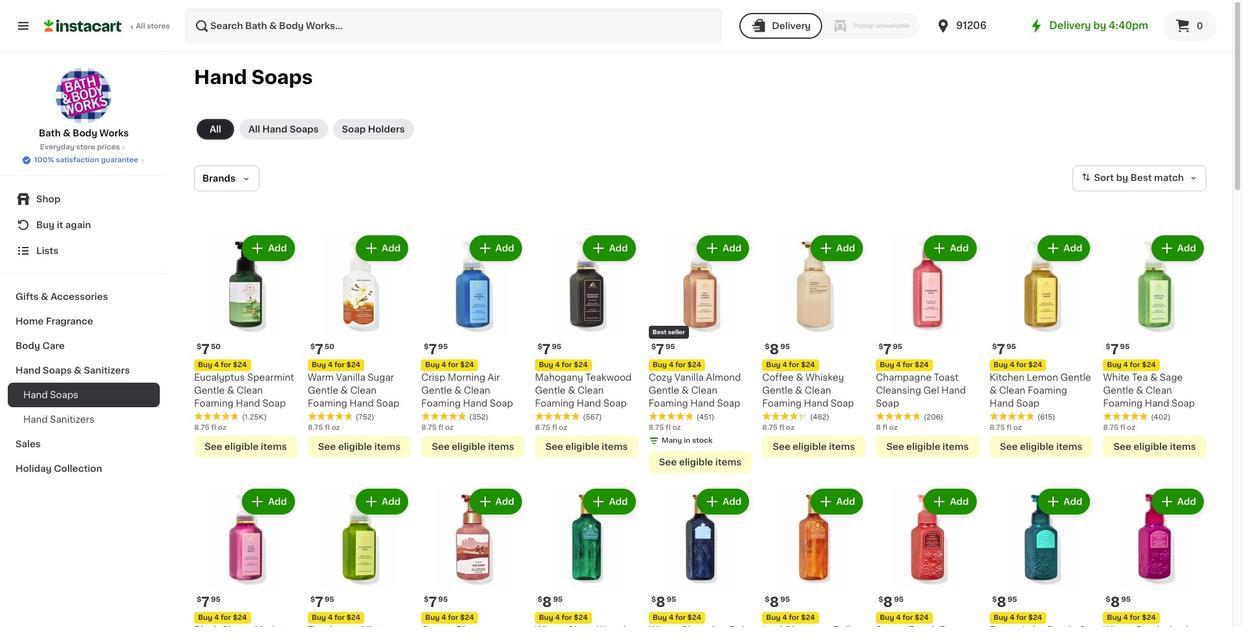 Task type: locate. For each thing, give the bounding box(es) containing it.
oz down cleansing
[[890, 424, 898, 432]]

for
[[221, 362, 231, 369], [562, 362, 572, 369], [903, 362, 913, 369], [335, 362, 345, 369], [448, 362, 459, 369], [676, 362, 686, 369], [789, 362, 800, 369], [1017, 362, 1027, 369], [1131, 362, 1141, 369], [221, 615, 231, 622], [562, 615, 572, 622], [903, 615, 913, 622], [335, 615, 345, 622], [448, 615, 459, 622], [676, 615, 686, 622], [789, 615, 800, 622], [1017, 615, 1027, 622], [1131, 615, 1141, 622]]

7 clean from the left
[[1000, 386, 1026, 395]]

body down home
[[16, 342, 40, 351]]

4 clean from the left
[[464, 386, 490, 395]]

soaps
[[252, 68, 313, 87], [290, 125, 319, 134], [43, 366, 72, 375], [50, 391, 78, 400]]

body
[[73, 129, 97, 138], [16, 342, 40, 351]]

8.75 down eucalyptus
[[194, 424, 210, 432]]

see eligible items button down (615) in the bottom of the page
[[990, 436, 1094, 458]]

see eligible items for cozy vanilla almond gentle & clean foaming hand soap
[[659, 458, 742, 467]]

8.75 fl oz for mahogany teakwood gentle & clean foaming hand soap
[[535, 424, 568, 432]]

delivery for delivery by 4:40pm
[[1050, 21, 1092, 30]]

items for white tea & sage gentle & clean foaming hand soap
[[1171, 443, 1197, 452]]

oz for mahogany teakwood gentle & clean foaming hand soap
[[559, 424, 568, 432]]

all inside all stores link
[[136, 23, 145, 30]]

fl down white tea & sage gentle & clean foaming hand soap
[[1121, 424, 1126, 432]]

clean down teakwood
[[578, 386, 604, 395]]

2 50 from the left
[[325, 344, 335, 351]]

8 fl oz
[[876, 424, 898, 432]]

1 8.75 fl oz from the left
[[194, 424, 226, 432]]

see for mahogany teakwood gentle & clean foaming hand soap
[[546, 443, 564, 452]]

7 for warm
[[315, 343, 323, 356]]

gentle inside kitchen lemon gentle & clean foaming hand soap
[[1061, 373, 1092, 382]]

see eligible items button down (352) on the left of the page
[[422, 436, 525, 458]]

8.75 fl oz for coffee & whiskey gentle & clean foaming hand soap
[[763, 424, 795, 432]]

see eligible items for crisp morning air gentle & clean foaming hand soap
[[432, 443, 515, 452]]

see eligible items button for warm vanilla sugar gentle & clean foaming hand soap
[[308, 436, 411, 458]]

8.75 down the kitchen
[[990, 424, 1006, 432]]

see eligible items down stock
[[659, 458, 742, 467]]

eligible down (615) in the bottom of the page
[[1021, 443, 1055, 452]]

7 fl from the left
[[780, 424, 785, 432]]

hand
[[194, 68, 247, 87], [263, 125, 288, 134], [16, 366, 41, 375], [942, 386, 966, 395], [23, 391, 48, 400], [236, 399, 260, 408], [577, 399, 601, 408], [350, 399, 374, 408], [463, 399, 488, 408], [691, 399, 715, 408], [804, 399, 829, 408], [990, 399, 1015, 408], [1146, 399, 1170, 408], [23, 416, 48, 425]]

oz for coffee & whiskey gentle & clean foaming hand soap
[[787, 424, 795, 432]]

9 fl from the left
[[1121, 424, 1126, 432]]

8 8.75 fl oz from the left
[[1104, 424, 1136, 432]]

soap inside mahogany teakwood gentle & clean foaming hand soap
[[604, 399, 627, 408]]

see down white tea & sage gentle & clean foaming hand soap
[[1114, 443, 1132, 452]]

foaming down the mahogany
[[535, 399, 575, 408]]

see
[[205, 443, 222, 452], [546, 443, 564, 452], [887, 443, 905, 452], [318, 443, 336, 452], [432, 443, 450, 452], [773, 443, 791, 452], [1001, 443, 1018, 452], [1114, 443, 1132, 452], [659, 458, 677, 467]]

clean down "sage"
[[1146, 386, 1173, 395]]

$ 7 95 for champagne
[[879, 343, 903, 356]]

holders
[[368, 125, 405, 134]]

9 oz from the left
[[1128, 424, 1136, 432]]

4 fl from the left
[[325, 424, 330, 432]]

product group
[[194, 233, 298, 458], [308, 233, 411, 458], [422, 233, 525, 458], [535, 233, 639, 458], [649, 233, 752, 474], [763, 233, 866, 458], [876, 233, 980, 458], [990, 233, 1094, 458], [1104, 233, 1207, 458], [194, 487, 298, 628], [308, 487, 411, 628], [422, 487, 525, 628], [535, 487, 639, 628], [649, 487, 752, 628], [763, 487, 866, 628], [876, 487, 980, 628], [990, 487, 1094, 628], [1104, 487, 1207, 628]]

sanitizers up hand soaps link
[[84, 366, 130, 375]]

fl for coffee & whiskey gentle & clean foaming hand soap
[[780, 424, 785, 432]]

see eligible items button for eucalyptus spearmint gentle & clean foaming hand soap
[[194, 436, 298, 458]]

1 vertical spatial sanitizers
[[50, 416, 95, 425]]

clean down "sugar"
[[350, 386, 377, 395]]

hand up (402)
[[1146, 399, 1170, 408]]

hand up (1.25k)
[[236, 399, 260, 408]]

all link
[[197, 119, 234, 140]]

see down kitchen lemon gentle & clean foaming hand soap
[[1001, 443, 1018, 452]]

gentle down eucalyptus
[[194, 386, 225, 395]]

$ 8 95
[[765, 343, 790, 356], [538, 596, 563, 610], [879, 596, 904, 610], [652, 596, 677, 610], [765, 596, 790, 610], [993, 596, 1018, 610], [1106, 596, 1132, 610]]

1 horizontal spatial delivery
[[1050, 21, 1092, 30]]

& inside warm vanilla sugar gentle & clean foaming hand soap
[[341, 386, 348, 395]]

gentle inside 'crisp morning air gentle & clean foaming hand soap'
[[422, 386, 452, 395]]

in
[[684, 437, 691, 444]]

best inside field
[[1131, 174, 1153, 183]]

collection
[[54, 465, 102, 474]]

soap
[[342, 125, 366, 134], [263, 399, 286, 408], [604, 399, 627, 408], [876, 399, 900, 408], [376, 399, 400, 408], [490, 399, 513, 408], [717, 399, 741, 408], [831, 399, 854, 408], [1017, 399, 1040, 408], [1172, 399, 1196, 408]]

5 oz from the left
[[445, 424, 454, 432]]

see down eucalyptus spearmint gentle & clean foaming hand soap
[[205, 443, 222, 452]]

foaming down lemon
[[1028, 386, 1068, 395]]

soap up (615) in the bottom of the page
[[1017, 399, 1040, 408]]

2 fl from the left
[[552, 424, 557, 432]]

see eligible items button for kitchen lemon gentle & clean foaming hand soap
[[990, 436, 1094, 458]]

None search field
[[185, 8, 723, 44]]

clean inside 'crisp morning air gentle & clean foaming hand soap'
[[464, 386, 490, 395]]

6 8.75 from the left
[[763, 424, 778, 432]]

8.75 down crisp
[[422, 424, 437, 432]]

6 clean from the left
[[805, 386, 832, 395]]

vanilla right cozy at the bottom of the page
[[675, 373, 704, 382]]

gentle down the white
[[1104, 386, 1135, 395]]

2 8.75 fl oz from the left
[[535, 424, 568, 432]]

see for white tea & sage gentle & clean foaming hand soap
[[1114, 443, 1132, 452]]

all inside all link
[[210, 125, 221, 134]]

8.75 fl oz down mahogany teakwood gentle & clean foaming hand soap in the bottom of the page
[[535, 424, 568, 432]]

1 horizontal spatial hand soaps
[[194, 68, 313, 87]]

7 for white
[[1111, 343, 1119, 356]]

buy
[[36, 221, 55, 230], [198, 362, 213, 369], [539, 362, 554, 369], [880, 362, 895, 369], [312, 362, 326, 369], [425, 362, 440, 369], [653, 362, 667, 369], [767, 362, 781, 369], [994, 362, 1008, 369], [1108, 362, 1122, 369], [198, 615, 213, 622], [539, 615, 554, 622], [880, 615, 895, 622], [312, 615, 326, 622], [425, 615, 440, 622], [653, 615, 667, 622], [767, 615, 781, 622], [994, 615, 1008, 622], [1108, 615, 1122, 622]]

8.75 fl oz down warm vanilla sugar gentle & clean foaming hand soap
[[308, 424, 340, 432]]

8.75 fl oz for cozy vanilla almond gentle & clean foaming hand soap
[[649, 424, 681, 432]]

0 horizontal spatial 50
[[211, 343, 221, 351]]

(567)
[[583, 414, 602, 421]]

$ 7 95 for crisp
[[424, 343, 448, 356]]

91206 button
[[936, 8, 1014, 44]]

see eligible items down (206)
[[887, 443, 969, 452]]

2 $ 7 50 from the left
[[310, 343, 335, 356]]

fl down cleansing
[[883, 424, 888, 432]]

see down mahogany teakwood gentle & clean foaming hand soap in the bottom of the page
[[546, 443, 564, 452]]

see down coffee & whiskey gentle & clean foaming hand soap
[[773, 443, 791, 452]]

0 button
[[1164, 10, 1218, 41]]

$ 7 95 for mahogany
[[538, 343, 562, 356]]

whiskey
[[806, 373, 845, 382]]

8 fl from the left
[[1007, 424, 1012, 432]]

8.75 for kitchen lemon gentle & clean foaming hand soap
[[990, 424, 1006, 432]]

$ 7 50 up eucalyptus
[[197, 343, 221, 356]]

8.75 fl oz down white tea & sage gentle & clean foaming hand soap
[[1104, 424, 1136, 432]]

soap up (1.25k)
[[263, 399, 286, 408]]

oz for champagne toast cleansing gel hand soap
[[890, 424, 898, 432]]

foaming down crisp
[[422, 399, 461, 408]]

brands
[[203, 174, 236, 183]]

hand down toast
[[942, 386, 966, 395]]

body up the store
[[73, 129, 97, 138]]

eucalyptus spearmint gentle & clean foaming hand soap
[[194, 373, 294, 408]]

foaming down the white
[[1104, 399, 1143, 408]]

see eligible items button down the (752)
[[308, 436, 411, 458]]

8.75
[[194, 424, 210, 432], [535, 424, 551, 432], [308, 424, 323, 432], [422, 424, 437, 432], [649, 424, 664, 432], [763, 424, 778, 432], [990, 424, 1006, 432], [1104, 424, 1119, 432]]

see for crisp morning air gentle & clean foaming hand soap
[[432, 443, 450, 452]]

sort by
[[1095, 174, 1129, 183]]

0 vertical spatial sanitizers
[[84, 366, 130, 375]]

2 8.75 from the left
[[535, 424, 551, 432]]

1 $ 7 50 from the left
[[197, 343, 221, 356]]

1 50 from the left
[[211, 343, 221, 351]]

4:40pm
[[1109, 21, 1149, 30]]

clean inside eucalyptus spearmint gentle & clean foaming hand soap
[[237, 386, 263, 395]]

8.75 down the white
[[1104, 424, 1119, 432]]

vanilla inside 'cozy vanilla almond gentle & clean foaming hand soap'
[[675, 373, 704, 382]]

gentle down cozy at the bottom of the page
[[649, 386, 680, 395]]

0 horizontal spatial by
[[1094, 21, 1107, 30]]

0 horizontal spatial best
[[653, 329, 667, 335]]

see for warm vanilla sugar gentle & clean foaming hand soap
[[318, 443, 336, 452]]

7 for crisp
[[429, 343, 437, 356]]

cleansing
[[876, 386, 922, 395]]

oz down white tea & sage gentle & clean foaming hand soap
[[1128, 424, 1136, 432]]

0 horizontal spatial body
[[16, 342, 40, 351]]

brands button
[[194, 166, 260, 192]]

delivery
[[1050, 21, 1092, 30], [772, 21, 811, 30]]

8.75 down the mahogany
[[535, 424, 551, 432]]

all inside all hand soaps link
[[249, 125, 260, 134]]

soap inside 'cozy vanilla almond gentle & clean foaming hand soap'
[[717, 399, 741, 408]]

soap down almond
[[717, 399, 741, 408]]

(352)
[[470, 414, 489, 421]]

crisp
[[422, 373, 446, 382]]

soap down teakwood
[[604, 399, 627, 408]]

3 clean from the left
[[350, 386, 377, 395]]

see eligible items button down (402)
[[1104, 436, 1207, 458]]

soaps inside 'link'
[[43, 366, 72, 375]]

$ 7 95 for kitchen
[[993, 343, 1017, 356]]

eligible for cozy vanilla almond gentle & clean foaming hand soap
[[679, 458, 714, 467]]

hand up (451) in the bottom of the page
[[691, 399, 715, 408]]

0 horizontal spatial delivery
[[772, 21, 811, 30]]

fl for cozy vanilla almond gentle & clean foaming hand soap
[[666, 424, 671, 432]]

hand soaps
[[194, 68, 313, 87], [23, 391, 78, 400]]

4 8.75 fl oz from the left
[[422, 424, 454, 432]]

delivery by 4:40pm
[[1050, 21, 1149, 30]]

clean down the morning at left bottom
[[464, 386, 490, 395]]

0 vertical spatial best
[[1131, 174, 1153, 183]]

hand soaps link
[[8, 383, 160, 408]]

vanilla for cozy
[[675, 373, 704, 382]]

see eligible items down (615) in the bottom of the page
[[1001, 443, 1083, 452]]

1 vanilla from the left
[[336, 373, 366, 382]]

hand down body care
[[16, 366, 41, 375]]

6 fl from the left
[[666, 424, 671, 432]]

0 horizontal spatial $ 7 50
[[197, 343, 221, 356]]

3 8.75 fl oz from the left
[[308, 424, 340, 432]]

clean inside white tea & sage gentle & clean foaming hand soap
[[1146, 386, 1173, 395]]

gentle inside warm vanilla sugar gentle & clean foaming hand soap
[[308, 386, 339, 395]]

oz for eucalyptus spearmint gentle & clean foaming hand soap
[[218, 424, 226, 432]]

50 up eucalyptus
[[211, 343, 221, 351]]

foaming inside eucalyptus spearmint gentle & clean foaming hand soap
[[194, 399, 234, 408]]

all for all
[[210, 125, 221, 134]]

delivery for delivery
[[772, 21, 811, 30]]

3 fl from the left
[[883, 424, 888, 432]]

clean down the kitchen
[[1000, 386, 1026, 395]]

0 vertical spatial by
[[1094, 21, 1107, 30]]

eucalyptus
[[194, 373, 245, 382]]

cozy vanilla almond gentle & clean foaming hand soap
[[649, 373, 741, 408]]

8.75 for mahogany teakwood gentle & clean foaming hand soap
[[535, 424, 551, 432]]

fl up many
[[666, 424, 671, 432]]

all for all hand soaps
[[249, 125, 260, 134]]

see eligible items button down (1.25k)
[[194, 436, 298, 458]]

cozy
[[649, 373, 673, 382]]

8.75 fl oz for crisp morning air gentle & clean foaming hand soap
[[422, 424, 454, 432]]

clean inside kitchen lemon gentle & clean foaming hand soap
[[1000, 386, 1026, 395]]

eligible for champagne toast cleansing gel hand soap
[[907, 443, 941, 452]]

gentle down crisp
[[422, 386, 452, 395]]

see eligible items for warm vanilla sugar gentle & clean foaming hand soap
[[318, 443, 401, 452]]

see eligible items down (462)
[[773, 443, 856, 452]]

items
[[261, 443, 287, 452], [602, 443, 628, 452], [943, 443, 969, 452], [375, 443, 401, 452], [488, 443, 515, 452], [829, 443, 856, 452], [1057, 443, 1083, 452], [1171, 443, 1197, 452], [716, 458, 742, 467]]

by inside delivery by 4:40pm link
[[1094, 21, 1107, 30]]

buy 4 for $24
[[198, 362, 247, 369], [539, 362, 588, 369], [880, 362, 929, 369], [312, 362, 361, 369], [425, 362, 474, 369], [653, 362, 702, 369], [767, 362, 816, 369], [994, 362, 1043, 369], [1108, 362, 1157, 369], [198, 615, 247, 622], [539, 615, 588, 622], [880, 615, 929, 622], [312, 615, 361, 622], [425, 615, 474, 622], [653, 615, 702, 622], [767, 615, 816, 622], [994, 615, 1043, 622], [1108, 615, 1157, 622]]

2 clean from the left
[[578, 386, 604, 395]]

0 horizontal spatial hand soaps
[[23, 391, 78, 400]]

1 horizontal spatial 50
[[325, 344, 335, 351]]

8.75 fl oz for kitchen lemon gentle & clean foaming hand soap
[[990, 424, 1022, 432]]

vanilla inside warm vanilla sugar gentle & clean foaming hand soap
[[336, 373, 366, 382]]

eligible for crisp morning air gentle & clean foaming hand soap
[[452, 443, 486, 452]]

all for all stores
[[136, 23, 145, 30]]

all right all link
[[249, 125, 260, 134]]

7 8.75 from the left
[[990, 424, 1006, 432]]

foaming down cozy at the bottom of the page
[[649, 399, 688, 408]]

gentle inside mahogany teakwood gentle & clean foaming hand soap
[[535, 386, 566, 395]]

5 clean from the left
[[692, 386, 718, 395]]

$ 7 95 for cozy
[[652, 343, 676, 356]]

8 8.75 from the left
[[1104, 424, 1119, 432]]

5 8.75 from the left
[[649, 424, 664, 432]]

eligible down stock
[[679, 458, 714, 467]]

oz down mahogany teakwood gentle & clean foaming hand soap in the bottom of the page
[[559, 424, 568, 432]]

buy it again
[[36, 221, 91, 230]]

all up brands
[[210, 125, 221, 134]]

8.75 fl oz down eucalyptus spearmint gentle & clean foaming hand soap
[[194, 424, 226, 432]]

fl down mahogany teakwood gentle & clean foaming hand soap in the bottom of the page
[[552, 424, 557, 432]]

1 oz from the left
[[218, 424, 226, 432]]

1 vertical spatial best
[[653, 329, 667, 335]]

hand inside coffee & whiskey gentle & clean foaming hand soap
[[804, 399, 829, 408]]

spearmint
[[247, 373, 294, 382]]

by
[[1094, 21, 1107, 30], [1117, 174, 1129, 183]]

8.75 fl oz down coffee & whiskey gentle & clean foaming hand soap
[[763, 424, 795, 432]]

2 horizontal spatial all
[[249, 125, 260, 134]]

best for best seller
[[653, 329, 667, 335]]

see eligible items for kitchen lemon gentle & clean foaming hand soap
[[1001, 443, 1083, 452]]

see eligible items down (567)
[[546, 443, 628, 452]]

5 fl from the left
[[439, 424, 444, 432]]

1 vertical spatial hand soaps
[[23, 391, 78, 400]]

soap holders
[[342, 125, 405, 134]]

warm
[[308, 373, 334, 382]]

gentle down the mahogany
[[535, 386, 566, 395]]

oz up many
[[673, 424, 681, 432]]

hand up (462)
[[804, 399, 829, 408]]

& inside 'crisp morning air gentle & clean foaming hand soap'
[[455, 386, 462, 395]]

7 for kitchen
[[997, 343, 1006, 356]]

7 8.75 fl oz from the left
[[990, 424, 1022, 432]]

best
[[1131, 174, 1153, 183], [653, 329, 667, 335]]

1 8.75 from the left
[[194, 424, 210, 432]]

see eligible items down (402)
[[1114, 443, 1197, 452]]

clean inside mahogany teakwood gentle & clean foaming hand soap
[[578, 386, 604, 395]]

&
[[63, 129, 70, 138], [41, 293, 48, 302], [74, 366, 82, 375], [796, 373, 804, 382], [1151, 373, 1158, 382], [227, 386, 234, 395], [568, 386, 576, 395], [341, 386, 348, 395], [455, 386, 462, 395], [682, 386, 689, 395], [796, 386, 803, 395], [990, 386, 997, 395], [1137, 386, 1144, 395]]

by left 4:40pm
[[1094, 21, 1107, 30]]

oz
[[218, 424, 226, 432], [559, 424, 568, 432], [890, 424, 898, 432], [332, 424, 340, 432], [445, 424, 454, 432], [673, 424, 681, 432], [787, 424, 795, 432], [1014, 424, 1022, 432], [1128, 424, 1136, 432]]

soap inside kitchen lemon gentle & clean foaming hand soap
[[1017, 399, 1040, 408]]

0 horizontal spatial all
[[136, 23, 145, 30]]

1 vertical spatial by
[[1117, 174, 1129, 183]]

6 8.75 fl oz from the left
[[763, 424, 795, 432]]

foaming inside warm vanilla sugar gentle & clean foaming hand soap
[[308, 399, 347, 408]]

shop
[[36, 195, 60, 204]]

6 oz from the left
[[673, 424, 681, 432]]

eligible down (462)
[[793, 443, 827, 452]]

foaming
[[1028, 386, 1068, 395], [194, 399, 234, 408], [535, 399, 575, 408], [308, 399, 347, 408], [422, 399, 461, 408], [649, 399, 688, 408], [763, 399, 802, 408], [1104, 399, 1143, 408]]

8.75 for warm vanilla sugar gentle & clean foaming hand soap
[[308, 424, 323, 432]]

items for kitchen lemon gentle & clean foaming hand soap
[[1057, 443, 1083, 452]]

items for cozy vanilla almond gentle & clean foaming hand soap
[[716, 458, 742, 467]]

1 vertical spatial body
[[16, 342, 40, 351]]

7 for champagne
[[884, 343, 892, 356]]

8.75 fl oz down the kitchen
[[990, 424, 1022, 432]]

clean down almond
[[692, 386, 718, 395]]

stock
[[693, 437, 713, 444]]

best seller
[[653, 329, 685, 335]]

foaming inside white tea & sage gentle & clean foaming hand soap
[[1104, 399, 1143, 408]]

see eligible items down (1.25k)
[[205, 443, 287, 452]]

$24
[[233, 362, 247, 369], [574, 362, 588, 369], [915, 362, 929, 369], [347, 362, 361, 369], [460, 362, 474, 369], [688, 362, 702, 369], [802, 362, 816, 369], [1029, 362, 1043, 369], [1143, 362, 1157, 369], [233, 615, 247, 622], [574, 615, 588, 622], [915, 615, 929, 622], [347, 615, 361, 622], [460, 615, 474, 622], [688, 615, 702, 622], [802, 615, 816, 622], [1029, 615, 1043, 622], [1143, 615, 1157, 622]]

hand inside warm vanilla sugar gentle & clean foaming hand soap
[[350, 399, 374, 408]]

8 clean from the left
[[1146, 386, 1173, 395]]

crisp morning air gentle & clean foaming hand soap
[[422, 373, 513, 408]]

2 vanilla from the left
[[675, 373, 704, 382]]

$ 7 95 for white
[[1106, 343, 1130, 356]]

soap inside coffee & whiskey gentle & clean foaming hand soap
[[831, 399, 854, 408]]

1 horizontal spatial body
[[73, 129, 97, 138]]

1 fl from the left
[[211, 424, 216, 432]]

delivery button
[[740, 13, 823, 39]]

delivery inside button
[[772, 21, 811, 30]]

7 oz from the left
[[787, 424, 795, 432]]

7
[[202, 343, 210, 356], [543, 343, 551, 356], [884, 343, 892, 356], [315, 343, 323, 356], [429, 343, 437, 356], [656, 343, 665, 356], [997, 343, 1006, 356], [1111, 343, 1119, 356], [202, 596, 210, 610], [315, 596, 323, 610], [429, 596, 437, 610]]

★★★★★
[[194, 412, 240, 421], [194, 412, 240, 421], [535, 412, 581, 421], [535, 412, 581, 421], [876, 412, 922, 421], [876, 412, 922, 421], [308, 412, 353, 421], [308, 412, 353, 421], [422, 412, 467, 421], [422, 412, 467, 421], [649, 412, 694, 421], [649, 412, 694, 421], [763, 412, 808, 421], [763, 412, 808, 421], [990, 412, 1035, 421], [990, 412, 1035, 421], [1104, 412, 1149, 421], [1104, 412, 1149, 421]]

0 horizontal spatial vanilla
[[336, 373, 366, 382]]

1 horizontal spatial all
[[210, 125, 221, 134]]

soap inside 'crisp morning air gentle & clean foaming hand soap'
[[490, 399, 513, 408]]

eligible for eucalyptus spearmint gentle & clean foaming hand soap
[[225, 443, 259, 452]]

eligible for kitchen lemon gentle & clean foaming hand soap
[[1021, 443, 1055, 452]]

4 8.75 from the left
[[422, 424, 437, 432]]

sales link
[[8, 432, 160, 457]]

8.75 down coffee
[[763, 424, 778, 432]]

1 clean from the left
[[237, 386, 263, 395]]

0 vertical spatial body
[[73, 129, 97, 138]]

eligible down (402)
[[1134, 443, 1168, 452]]

gentle down warm
[[308, 386, 339, 395]]

many
[[662, 437, 682, 444]]

see eligible items for champagne toast cleansing gel hand soap
[[887, 443, 969, 452]]

see eligible items button down stock
[[649, 452, 752, 474]]

8.75 fl oz up many
[[649, 424, 681, 432]]

8.75 for eucalyptus spearmint gentle & clean foaming hand soap
[[194, 424, 210, 432]]

bath
[[39, 129, 61, 138]]

1 horizontal spatial vanilla
[[675, 373, 704, 382]]

foaming down eucalyptus
[[194, 399, 234, 408]]

items for warm vanilla sugar gentle & clean foaming hand soap
[[375, 443, 401, 452]]

0 vertical spatial hand soaps
[[194, 68, 313, 87]]

oz for warm vanilla sugar gentle & clean foaming hand soap
[[332, 424, 340, 432]]

by inside best match sort by field
[[1117, 174, 1129, 183]]

fl for crisp morning air gentle & clean foaming hand soap
[[439, 424, 444, 432]]

95
[[552, 343, 562, 351], [893, 343, 903, 351], [438, 344, 448, 351], [666, 344, 676, 351], [781, 344, 790, 351], [1007, 344, 1017, 351], [1121, 344, 1130, 351], [211, 597, 221, 604], [553, 597, 563, 604], [895, 597, 904, 604], [325, 597, 334, 604], [438, 597, 448, 604], [667, 597, 677, 604], [781, 597, 790, 604], [1008, 597, 1018, 604], [1122, 597, 1132, 604]]

see eligible items for eucalyptus spearmint gentle & clean foaming hand soap
[[205, 443, 287, 452]]

8.75 fl oz for white tea & sage gentle & clean foaming hand soap
[[1104, 424, 1136, 432]]

by for sort
[[1117, 174, 1129, 183]]

1 horizontal spatial by
[[1117, 174, 1129, 183]]

50 for eucalyptus
[[211, 343, 221, 351]]

items for mahogany teakwood gentle & clean foaming hand soap
[[602, 443, 628, 452]]

fl down 'crisp morning air gentle & clean foaming hand soap'
[[439, 424, 444, 432]]

5 8.75 fl oz from the left
[[649, 424, 681, 432]]

hand up (567)
[[577, 399, 601, 408]]

Search field
[[186, 9, 722, 43]]

foaming inside 'crisp morning air gentle & clean foaming hand soap'
[[422, 399, 461, 408]]

4 oz from the left
[[332, 424, 340, 432]]

oz for crisp morning air gentle & clean foaming hand soap
[[445, 424, 454, 432]]

eligible for white tea & sage gentle & clean foaming hand soap
[[1134, 443, 1168, 452]]

7 for cozy
[[656, 343, 665, 356]]

see down 'crisp morning air gentle & clean foaming hand soap'
[[432, 443, 450, 452]]

match
[[1155, 174, 1185, 183]]

hand inside champagne toast cleansing gel hand soap
[[942, 386, 966, 395]]

see down the 8 fl oz
[[887, 443, 905, 452]]

eligible down (567)
[[566, 443, 600, 452]]

1 horizontal spatial best
[[1131, 174, 1153, 183]]

gentle down coffee
[[763, 386, 793, 395]]

$ 7 50 up warm
[[310, 343, 335, 356]]

fl down eucalyptus spearmint gentle & clean foaming hand soap
[[211, 424, 216, 432]]

gentle inside white tea & sage gentle & clean foaming hand soap
[[1104, 386, 1135, 395]]

hand up (352) on the left of the page
[[463, 399, 488, 408]]

8 oz from the left
[[1014, 424, 1022, 432]]

by right sort
[[1117, 174, 1129, 183]]

3 8.75 from the left
[[308, 424, 323, 432]]

fl for white tea & sage gentle & clean foaming hand soap
[[1121, 424, 1126, 432]]

white tea & sage gentle & clean foaming hand soap
[[1104, 373, 1196, 408]]

hand inside 'cozy vanilla almond gentle & clean foaming hand soap'
[[691, 399, 715, 408]]

1 horizontal spatial $ 7 50
[[310, 343, 335, 356]]

fl
[[211, 424, 216, 432], [552, 424, 557, 432], [883, 424, 888, 432], [325, 424, 330, 432], [439, 424, 444, 432], [666, 424, 671, 432], [780, 424, 785, 432], [1007, 424, 1012, 432], [1121, 424, 1126, 432]]

soap inside white tea & sage gentle & clean foaming hand soap
[[1172, 399, 1196, 408]]

$
[[197, 343, 202, 351], [538, 343, 543, 351], [879, 343, 884, 351], [310, 344, 315, 351], [424, 344, 429, 351], [652, 344, 656, 351], [765, 344, 770, 351], [993, 344, 997, 351], [1106, 344, 1111, 351], [197, 597, 202, 604], [538, 597, 543, 604], [879, 597, 884, 604], [310, 597, 315, 604], [424, 597, 429, 604], [652, 597, 656, 604], [765, 597, 770, 604], [993, 597, 997, 604], [1106, 597, 1111, 604]]

air
[[488, 373, 500, 382]]

gentle inside coffee & whiskey gentle & clean foaming hand soap
[[763, 386, 793, 395]]

soap down whiskey at the right of page
[[831, 399, 854, 408]]

hand soaps & sanitizers link
[[8, 359, 160, 383]]

3 oz from the left
[[890, 424, 898, 432]]

oz down eucalyptus spearmint gentle & clean foaming hand soap
[[218, 424, 226, 432]]

2 oz from the left
[[559, 424, 568, 432]]

oz down coffee & whiskey gentle & clean foaming hand soap
[[787, 424, 795, 432]]

hand down the kitchen
[[990, 399, 1015, 408]]

sanitizers up sales "link"
[[50, 416, 95, 425]]

hand soaps up all hand soaps link
[[194, 68, 313, 87]]

soap left holders
[[342, 125, 366, 134]]



Task type: vqa. For each thing, say whether or not it's contained in the screenshot.
instacart ads link
no



Task type: describe. For each thing, give the bounding box(es) containing it.
soap holders link
[[333, 119, 414, 140]]

works
[[100, 129, 129, 138]]

care
[[42, 342, 65, 351]]

8.75 fl oz for warm vanilla sugar gentle & clean foaming hand soap
[[308, 424, 340, 432]]

hand inside white tea & sage gentle & clean foaming hand soap
[[1146, 399, 1170, 408]]

Best match Sort by field
[[1073, 166, 1207, 192]]

see eligible items button for cozy vanilla almond gentle & clean foaming hand soap
[[649, 452, 752, 474]]

items for coffee & whiskey gentle & clean foaming hand soap
[[829, 443, 856, 452]]

fl for eucalyptus spearmint gentle & clean foaming hand soap
[[211, 424, 216, 432]]

see eligible items button for white tea & sage gentle & clean foaming hand soap
[[1104, 436, 1207, 458]]

see eligible items for mahogany teakwood gentle & clean foaming hand soap
[[546, 443, 628, 452]]

lemon
[[1027, 373, 1059, 382]]

100%
[[34, 157, 54, 164]]

hand up "sales"
[[23, 416, 48, 425]]

soap inside champagne toast cleansing gel hand soap
[[876, 399, 900, 408]]

seller
[[668, 329, 685, 335]]

fl for champagne toast cleansing gel hand soap
[[883, 424, 888, 432]]

items for champagne toast cleansing gel hand soap
[[943, 443, 969, 452]]

(462)
[[811, 414, 830, 421]]

clean inside coffee & whiskey gentle & clean foaming hand soap
[[805, 386, 832, 395]]

(206)
[[924, 414, 944, 421]]

hand right all link
[[263, 125, 288, 134]]

see for coffee & whiskey gentle & clean foaming hand soap
[[773, 443, 791, 452]]

0
[[1197, 21, 1204, 30]]

8.75 for crisp morning air gentle & clean foaming hand soap
[[422, 424, 437, 432]]

& inside mahogany teakwood gentle & clean foaming hand soap
[[568, 386, 576, 395]]

champagne
[[876, 373, 932, 382]]

everyday store prices link
[[40, 142, 128, 153]]

see eligible items button for coffee & whiskey gentle & clean foaming hand soap
[[763, 436, 866, 458]]

clean inside 'cozy vanilla almond gentle & clean foaming hand soap'
[[692, 386, 718, 395]]

home fragrance link
[[8, 309, 160, 334]]

100% satisfaction guarantee
[[34, 157, 138, 164]]

eligible for warm vanilla sugar gentle & clean foaming hand soap
[[338, 443, 372, 452]]

hand inside mahogany teakwood gentle & clean foaming hand soap
[[577, 399, 601, 408]]

best match
[[1131, 174, 1185, 183]]

it
[[57, 221, 63, 230]]

white
[[1104, 373, 1130, 382]]

everyday
[[40, 144, 75, 151]]

91206
[[957, 21, 987, 30]]

8.75 for white tea & sage gentle & clean foaming hand soap
[[1104, 424, 1119, 432]]

teakwood
[[586, 373, 632, 382]]

50 for warm
[[325, 344, 335, 351]]

hand inside kitchen lemon gentle & clean foaming hand soap
[[990, 399, 1015, 408]]

see eligible items for coffee & whiskey gentle & clean foaming hand soap
[[773, 443, 856, 452]]

see for eucalyptus spearmint gentle & clean foaming hand soap
[[205, 443, 222, 452]]

hand inside 'crisp morning air gentle & clean foaming hand soap'
[[463, 399, 488, 408]]

(1.25k)
[[242, 414, 267, 421]]

vanilla for warm
[[336, 373, 366, 382]]

all stores
[[136, 23, 170, 30]]

(615)
[[1038, 414, 1056, 421]]

many in stock
[[662, 437, 713, 444]]

oz for kitchen lemon gentle & clean foaming hand soap
[[1014, 424, 1022, 432]]

clean inside warm vanilla sugar gentle & clean foaming hand soap
[[350, 386, 377, 395]]

& inside 'cozy vanilla almond gentle & clean foaming hand soap'
[[682, 386, 689, 395]]

sort
[[1095, 174, 1115, 183]]

morning
[[448, 373, 486, 382]]

hand inside 'link'
[[16, 366, 41, 375]]

tea
[[1133, 373, 1149, 382]]

see eligible items button for mahogany teakwood gentle & clean foaming hand soap
[[535, 436, 639, 458]]

oz for cozy vanilla almond gentle & clean foaming hand soap
[[673, 424, 681, 432]]

(402)
[[1152, 414, 1171, 421]]

sugar
[[368, 373, 394, 382]]

mahogany teakwood gentle & clean foaming hand soap
[[535, 373, 632, 408]]

satisfaction
[[56, 157, 99, 164]]

see eligible items for white tea & sage gentle & clean foaming hand soap
[[1114, 443, 1197, 452]]

7 for mahogany
[[543, 343, 551, 356]]

& inside eucalyptus spearmint gentle & clean foaming hand soap
[[227, 386, 234, 395]]

all stores link
[[44, 8, 171, 44]]

sage
[[1160, 373, 1184, 382]]

8.75 for coffee & whiskey gentle & clean foaming hand soap
[[763, 424, 778, 432]]

gentle inside 'cozy vanilla almond gentle & clean foaming hand soap'
[[649, 386, 680, 395]]

foaming inside kitchen lemon gentle & clean foaming hand soap
[[1028, 386, 1068, 395]]

instacart logo image
[[44, 18, 122, 34]]

service type group
[[740, 13, 921, 39]]

see for champagne toast cleansing gel hand soap
[[887, 443, 905, 452]]

body inside bath & body works link
[[73, 129, 97, 138]]

home fragrance
[[16, 317, 93, 326]]

coffee
[[763, 373, 794, 382]]

buy it again link
[[8, 212, 160, 238]]

gifts & accessories
[[16, 293, 108, 302]]

kitchen
[[990, 373, 1025, 382]]

eligible for mahogany teakwood gentle & clean foaming hand soap
[[566, 443, 600, 452]]

sales
[[16, 440, 41, 449]]

toast
[[934, 373, 959, 382]]

gentle inside eucalyptus spearmint gentle & clean foaming hand soap
[[194, 386, 225, 395]]

everyday store prices
[[40, 144, 120, 151]]

100% satisfaction guarantee button
[[21, 153, 146, 166]]

bath & body works link
[[39, 67, 129, 140]]

soap inside eucalyptus spearmint gentle & clean foaming hand soap
[[263, 399, 286, 408]]

stores
[[147, 23, 170, 30]]

hand sanitizers link
[[8, 408, 160, 432]]

see eligible items button for champagne toast cleansing gel hand soap
[[876, 436, 980, 458]]

body care
[[16, 342, 65, 351]]

hand up all link
[[194, 68, 247, 87]]

sanitizers inside 'link'
[[84, 366, 130, 375]]

all hand soaps
[[249, 125, 319, 134]]

gifts & accessories link
[[8, 285, 160, 309]]

lists
[[36, 247, 59, 256]]

& inside 'link'
[[74, 366, 82, 375]]

coffee & whiskey gentle & clean foaming hand soap
[[763, 373, 854, 408]]

soap inside warm vanilla sugar gentle & clean foaming hand soap
[[376, 399, 400, 408]]

hand inside eucalyptus spearmint gentle & clean foaming hand soap
[[236, 399, 260, 408]]

accessories
[[51, 293, 108, 302]]

kitchen lemon gentle & clean foaming hand soap
[[990, 373, 1092, 408]]

items for eucalyptus spearmint gentle & clean foaming hand soap
[[261, 443, 287, 452]]

foaming inside mahogany teakwood gentle & clean foaming hand soap
[[535, 399, 575, 408]]

delivery by 4:40pm link
[[1029, 18, 1149, 34]]

$ 7 50 for eucalyptus
[[197, 343, 221, 356]]

fragrance
[[46, 317, 93, 326]]

holiday collection
[[16, 465, 102, 474]]

foaming inside coffee & whiskey gentle & clean foaming hand soap
[[763, 399, 802, 408]]

body inside body care link
[[16, 342, 40, 351]]

prices
[[97, 144, 120, 151]]

eligible for coffee & whiskey gentle & clean foaming hand soap
[[793, 443, 827, 452]]

7 for eucalyptus
[[202, 343, 210, 356]]

shop link
[[8, 186, 160, 212]]

see for cozy vanilla almond gentle & clean foaming hand soap
[[659, 458, 677, 467]]

(752)
[[356, 414, 375, 421]]

see for kitchen lemon gentle & clean foaming hand soap
[[1001, 443, 1018, 452]]

8.75 for cozy vanilla almond gentle & clean foaming hand soap
[[649, 424, 664, 432]]

(451)
[[697, 414, 715, 421]]

again
[[65, 221, 91, 230]]

hand soaps & sanitizers
[[16, 366, 130, 375]]

fl for warm vanilla sugar gentle & clean foaming hand soap
[[325, 424, 330, 432]]

best for best match
[[1131, 174, 1153, 183]]

$ 7 50 for warm
[[310, 343, 335, 356]]

holiday
[[16, 465, 52, 474]]

all hand soaps link
[[240, 119, 328, 140]]

hand up 'hand sanitizers'
[[23, 391, 48, 400]]

fl for kitchen lemon gentle & clean foaming hand soap
[[1007, 424, 1012, 432]]

gifts
[[16, 293, 39, 302]]

& inside kitchen lemon gentle & clean foaming hand soap
[[990, 386, 997, 395]]

bath & body works
[[39, 129, 129, 138]]

lists link
[[8, 238, 160, 264]]

8.75 fl oz for eucalyptus spearmint gentle & clean foaming hand soap
[[194, 424, 226, 432]]

body care link
[[8, 334, 160, 359]]

by for delivery
[[1094, 21, 1107, 30]]

bath & body works logo image
[[55, 67, 112, 124]]

warm vanilla sugar gentle & clean foaming hand soap
[[308, 373, 400, 408]]

foaming inside 'cozy vanilla almond gentle & clean foaming hand soap'
[[649, 399, 688, 408]]

mahogany
[[535, 373, 584, 382]]

gel
[[924, 386, 940, 395]]

see eligible items button for crisp morning air gentle & clean foaming hand soap
[[422, 436, 525, 458]]

fl for mahogany teakwood gentle & clean foaming hand soap
[[552, 424, 557, 432]]

oz for white tea & sage gentle & clean foaming hand soap
[[1128, 424, 1136, 432]]

store
[[76, 144, 95, 151]]

items for crisp morning air gentle & clean foaming hand soap
[[488, 443, 515, 452]]



